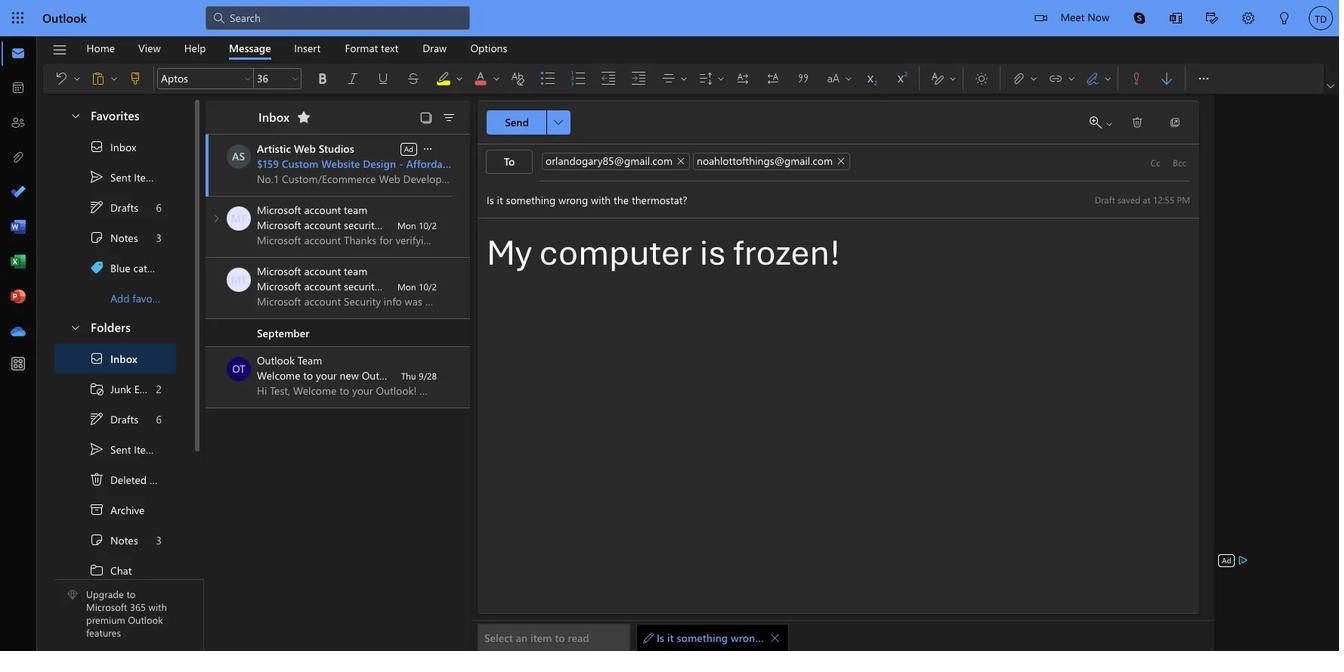 Task type: describe. For each thing, give the bounding box(es) containing it.
tree containing 
[[54, 343, 176, 646]]

with inside the reading pane main content
[[765, 631, 786, 645]]

my computer is frozen! application
[[0, 0, 1340, 651]]

notes inside tree
[[110, 533, 138, 547]]

orlandogary85@gmail.com button
[[542, 152, 690, 170]]

deleted
[[110, 472, 147, 487]]

2 3 from the top
[[156, 533, 162, 547]]

 button inside clipboard group
[[71, 67, 83, 91]]

account down website
[[304, 218, 341, 232]]

 button
[[308, 67, 338, 91]]

select an item to read
[[485, 631, 590, 645]]

 is it something wrong with the thermostat?
[[643, 631, 864, 645]]

with inside the upgrade to microsoft 365 with premium outlook features
[[149, 601, 167, 613]]

6 for 
[[156, 200, 162, 214]]

format
[[345, 40, 378, 55]]

september
[[257, 326, 310, 340]]

td image
[[1310, 6, 1334, 30]]

text
[[381, 40, 399, 55]]

9/28
[[419, 370, 437, 382]]

message
[[229, 40, 271, 55]]

 sent items inside tree
[[89, 442, 160, 457]]

 inbox for second  tree item from the bottom of the my computer is frozen! application
[[89, 139, 136, 154]]

 inside " "
[[1068, 74, 1077, 83]]

2
[[156, 381, 162, 396]]

outlook banner
[[0, 0, 1340, 39]]

 for 2nd  tree item from the top of the my computer is frozen! application
[[89, 351, 104, 366]]

email
[[134, 381, 159, 396]]

draw
[[423, 40, 447, 55]]

thermostat?
[[807, 631, 864, 645]]

inbox heading
[[239, 101, 316, 134]]

decrease indent image
[[601, 71, 631, 86]]

inbox for 2nd  tree item from the top of the my computer is frozen! application
[[110, 351, 138, 366]]

2  tree item from the top
[[54, 434, 176, 464]]

mon for verification
[[398, 219, 416, 231]]

1 vertical spatial items
[[134, 442, 160, 456]]


[[1134, 12, 1146, 24]]

include group
[[1004, 64, 1115, 94]]


[[210, 212, 222, 225]]

 notes for 2nd  tree item from the bottom
[[89, 230, 138, 245]]

 tree item
[[54, 555, 176, 585]]


[[1012, 71, 1027, 86]]

 inside the  
[[73, 74, 82, 83]]

security for was
[[344, 279, 380, 293]]

add favorite tree item
[[54, 283, 176, 313]]

draw button
[[412, 36, 458, 60]]


[[420, 111, 433, 125]]

$159 custom website design - affordable & reliable
[[257, 157, 509, 171]]

 inside  
[[845, 74, 854, 83]]

 deleted items
[[89, 472, 175, 487]]


[[662, 71, 677, 86]]

 button inside the basic text group
[[454, 67, 466, 91]]

view button
[[127, 36, 172, 60]]

 drafts for 
[[89, 200, 138, 215]]

excel image
[[11, 255, 26, 270]]

favorites tree
[[54, 95, 176, 313]]

message list no conversations selected list box
[[206, 135, 509, 650]]

basic text group
[[157, 64, 924, 94]]

2  from the top
[[89, 532, 104, 547]]

Select a conversation checkbox
[[227, 206, 257, 231]]

clipboard group
[[46, 64, 150, 94]]

 button
[[1152, 67, 1183, 91]]

 button
[[120, 67, 150, 91]]

 tree item
[[54, 374, 176, 404]]

2  tree item from the top
[[54, 343, 176, 374]]


[[376, 71, 391, 86]]

1 horizontal spatial ad
[[1223, 555, 1232, 566]]

3 inside favorites tree
[[156, 230, 162, 245]]

 button
[[338, 67, 368, 91]]

 archive
[[89, 502, 145, 517]]

 
[[826, 71, 854, 86]]

tags group
[[1122, 64, 1183, 91]]


[[346, 71, 361, 86]]


[[699, 71, 714, 86]]

select an item to read button
[[478, 624, 631, 651]]

 for 
[[89, 200, 104, 215]]

word image
[[11, 220, 26, 235]]

archive
[[110, 502, 145, 517]]

format text button
[[334, 36, 410, 60]]

 button
[[1041, 67, 1066, 91]]

security for verification
[[344, 218, 380, 232]]

message list section
[[206, 97, 509, 650]]

format text
[[345, 40, 399, 55]]


[[1035, 12, 1048, 24]]

 for second  tree item from the bottom of the my computer is frozen! application
[[89, 139, 104, 154]]

 inside  
[[1104, 74, 1113, 83]]

6 for 
[[156, 412, 162, 426]]

reliable
[[471, 157, 509, 171]]

send button
[[487, 110, 547, 135]]

outlook for outlook team
[[257, 353, 295, 367]]

inbox 
[[259, 109, 312, 125]]

 for  popup button in the left top of the page
[[422, 143, 434, 155]]

 button
[[1161, 110, 1191, 135]]

 button
[[1195, 0, 1231, 39]]

web
[[294, 141, 316, 156]]

draft
[[1095, 193, 1116, 205]]

mon 10/2 for verification
[[398, 219, 437, 231]]

added
[[424, 279, 454, 293]]

 chat
[[89, 563, 132, 578]]

noahlottofthings@gmail.com
[[697, 153, 833, 167]]

 button inside 'folders' tree item
[[62, 313, 88, 341]]


[[770, 633, 781, 643]]

reading pane main content
[[472, 95, 1215, 651]]

 inside  
[[949, 74, 958, 83]]

 inside the reading pane main content
[[554, 118, 563, 127]]

 button
[[292, 105, 316, 129]]

inbox inside inbox 
[[259, 109, 290, 124]]

add favorite
[[110, 291, 168, 305]]

 button down draw button
[[429, 64, 467, 94]]

 button
[[421, 141, 435, 156]]

files image
[[11, 150, 26, 166]]

Font size text field
[[254, 70, 289, 88]]

my
[[487, 231, 532, 275]]

powerpoint image
[[11, 290, 26, 305]]


[[89, 563, 104, 578]]

outlook inside the upgrade to microsoft 365 with premium outlook features
[[128, 613, 163, 626]]

website
[[322, 157, 360, 171]]

outlook team
[[257, 353, 322, 367]]

left-rail-appbar navigation
[[3, 36, 33, 349]]

 button
[[503, 67, 533, 91]]

to for microsoft
[[127, 588, 136, 601]]

folders tree item
[[54, 313, 176, 343]]

view
[[138, 40, 161, 55]]

 inside favorites tree item
[[70, 109, 82, 121]]


[[91, 71, 106, 86]]

set your advertising preferences image
[[1238, 554, 1250, 566]]

draft saved at 12:55 pm
[[1095, 193, 1191, 205]]

is
[[657, 631, 665, 645]]

 button
[[770, 627, 781, 648]]

 button
[[210, 212, 222, 225]]

to inside button
[[555, 631, 565, 645]]

 inside 'folders' tree item
[[70, 321, 82, 333]]

bullets image
[[541, 71, 571, 86]]

thu
[[401, 370, 416, 382]]

-
[[399, 157, 403, 171]]

 sent items inside favorites tree
[[89, 169, 160, 185]]


[[1207, 12, 1219, 24]]

team for verification
[[344, 203, 368, 217]]

 
[[931, 71, 958, 86]]


[[975, 71, 990, 86]]

 button
[[967, 67, 997, 91]]

font color image
[[473, 71, 504, 86]]

 button down message button
[[242, 68, 254, 89]]

$159
[[257, 157, 279, 171]]

calendar image
[[11, 81, 26, 96]]

microsoft account team image
[[227, 268, 251, 292]]

inbox for second  tree item from the bottom of the my computer is frozen! application
[[110, 140, 136, 154]]


[[296, 110, 312, 125]]

team
[[298, 353, 322, 367]]

 button inside include group
[[1066, 67, 1078, 91]]

at
[[1144, 193, 1151, 205]]

home button
[[75, 36, 126, 60]]

mon for was
[[398, 281, 416, 293]]

 
[[662, 71, 689, 86]]

more apps image
[[11, 357, 26, 372]]

 inside  
[[1030, 74, 1039, 83]]

options button
[[459, 36, 519, 60]]

account right thu on the bottom
[[426, 368, 463, 383]]


[[931, 71, 946, 86]]

message button
[[218, 36, 283, 60]]



Task type: locate. For each thing, give the bounding box(es) containing it.
1  sent items from the top
[[89, 169, 160, 185]]

drafts inside favorites tree
[[110, 200, 138, 214]]

0 vertical spatial microsoft account team
[[257, 203, 368, 217]]

2 mon 10/2 from the top
[[398, 281, 437, 293]]

1 vertical spatial 
[[89, 532, 104, 547]]

1 horizontal spatial 
[[1328, 82, 1335, 90]]

tree
[[54, 343, 176, 646]]

drafts up blue
[[110, 200, 138, 214]]

 notes up  tree item
[[89, 230, 138, 245]]

 tree item down favorites tree item
[[54, 162, 176, 192]]

sent down favorites tree item
[[110, 170, 131, 184]]

2 6 from the top
[[156, 412, 162, 426]]

select
[[485, 631, 513, 645]]

outlook team image
[[227, 357, 251, 381]]

notes inside favorites tree
[[110, 230, 138, 245]]

1 vertical spatial  drafts
[[89, 411, 138, 426]]


[[766, 71, 781, 86]]

 button right send
[[547, 110, 571, 135]]

0 vertical spatial 
[[1132, 116, 1144, 129]]

mt inside microsoft account team image
[[231, 272, 247, 287]]

 tree item
[[54, 132, 176, 162], [54, 343, 176, 374]]

1 vertical spatial to
[[127, 588, 136, 601]]

6
[[156, 200, 162, 214], [156, 412, 162, 426]]

1 vertical spatial ad
[[1223, 555, 1232, 566]]

microsoft account team up microsoft account security info verification
[[257, 203, 368, 217]]

microsoft account team for microsoft account security info verification
[[257, 203, 368, 217]]

0 vertical spatial info
[[383, 218, 401, 232]]

notes up chat
[[110, 533, 138, 547]]

1 vertical spatial  notes
[[89, 532, 138, 547]]

text highlight color image
[[436, 71, 467, 86]]

1  button from the left
[[108, 67, 120, 91]]

drafts inside tree
[[110, 412, 138, 426]]

 button inside favorites tree item
[[62, 101, 88, 129]]

1 horizontal spatial outlook
[[128, 613, 163, 626]]

0 horizontal spatial with
[[149, 601, 167, 613]]

 up 
[[89, 200, 104, 215]]

 button down td image
[[1325, 79, 1338, 94]]

 drafts down  "tree item"
[[89, 411, 138, 426]]

artistic
[[257, 141, 291, 156]]

 search field
[[206, 0, 470, 34]]


[[1049, 71, 1064, 86]]

1 vertical spatial 
[[422, 143, 434, 155]]

it
[[668, 631, 674, 645]]

microsoft account team image
[[227, 206, 251, 231]]

premium features image
[[67, 590, 78, 601]]

2 team from the top
[[344, 264, 368, 278]]

 up affordable
[[422, 143, 434, 155]]

0 vertical spatial  tree item
[[54, 192, 176, 222]]

bcc button
[[1168, 150, 1192, 175]]

 right 
[[73, 74, 82, 83]]

2  button from the left
[[491, 67, 503, 91]]

 right the  button
[[1197, 71, 1212, 86]]

 tree item up blue
[[54, 222, 176, 253]]

0 vertical spatial sent
[[110, 170, 131, 184]]

2  from the top
[[89, 442, 104, 457]]

1 vertical spatial 
[[89, 351, 104, 366]]

to right the upgrade
[[127, 588, 136, 601]]

1 6 from the top
[[156, 200, 162, 214]]

favorites
[[91, 107, 140, 123]]

 tree item
[[54, 222, 176, 253], [54, 525, 176, 555]]

0 vertical spatial  tree item
[[54, 222, 176, 253]]

2 mt from the top
[[231, 272, 247, 287]]

0 vertical spatial outlook
[[42, 10, 87, 26]]

1 vertical spatial  tree item
[[54, 404, 176, 434]]


[[1243, 12, 1255, 24]]

 up 
[[89, 230, 104, 245]]

1  from the top
[[89, 200, 104, 215]]

 up 
[[89, 532, 104, 547]]

 tree item for 
[[54, 404, 176, 434]]

365
[[130, 601, 146, 613]]

1 vertical spatial 10/2
[[419, 281, 437, 293]]

an
[[516, 631, 528, 645]]

computer
[[540, 231, 693, 275]]

0 horizontal spatial outlook
[[42, 10, 87, 26]]

0 vertical spatial  sent items
[[89, 169, 160, 185]]

 right 
[[110, 74, 119, 83]]

outlook inside message list no conversations selected list box
[[257, 353, 295, 367]]

 inside  
[[680, 74, 689, 83]]

ad left  popup button in the left top of the page
[[404, 143, 414, 154]]

 button
[[46, 67, 71, 91]]


[[796, 71, 811, 86]]

1 vertical spatial sent
[[110, 442, 131, 456]]

10/2 for was
[[419, 281, 437, 293]]

chat
[[110, 563, 132, 577]]

2 horizontal spatial to
[[555, 631, 565, 645]]

1 horizontal spatial  button
[[491, 67, 503, 91]]

home
[[87, 40, 115, 55]]

 tree item
[[54, 464, 176, 495]]

1 vertical spatial notes
[[110, 533, 138, 547]]

To text field
[[541, 152, 1144, 173]]

 down the   at the left of page
[[70, 109, 82, 121]]

 inside  tree item
[[89, 472, 104, 487]]

 down td image
[[1328, 82, 1335, 90]]


[[212, 11, 227, 26]]

1 vertical spatial 6
[[156, 412, 162, 426]]

 inside favorites tree
[[89, 139, 104, 154]]

affordable
[[406, 157, 458, 171]]

0 vertical spatial drafts
[[110, 200, 138, 214]]

tab list inside my computer is frozen! application
[[75, 36, 520, 60]]

 left folders
[[70, 321, 82, 333]]

0 vertical spatial 6
[[156, 200, 162, 214]]

 inside favorites tree
[[89, 200, 104, 215]]

 right 
[[717, 74, 726, 83]]

to for your
[[303, 368, 313, 383]]

 inside  
[[110, 74, 119, 83]]


[[1090, 116, 1102, 129]]


[[89, 260, 104, 275]]

account up september heading
[[304, 279, 341, 293]]

with left the the
[[765, 631, 786, 645]]

items right deleted
[[150, 472, 175, 487]]

inbox inside tree
[[110, 351, 138, 366]]

onedrive image
[[11, 324, 26, 340]]

upgrade to microsoft 365 with premium outlook features
[[86, 588, 167, 639]]

2  drafts from the top
[[89, 411, 138, 426]]

 drafts inside tree
[[89, 411, 138, 426]]

1 vertical spatial info
[[383, 279, 401, 293]]

custom
[[282, 157, 319, 171]]

 right 
[[1106, 119, 1115, 129]]

1 horizontal spatial with
[[765, 631, 786, 645]]

0 vertical spatial 10/2
[[419, 219, 437, 231]]

0 vertical spatial to
[[303, 368, 313, 383]]

 down favorites tree item
[[89, 169, 104, 185]]

1 vertical spatial  button
[[547, 110, 571, 135]]

to down team
[[303, 368, 313, 383]]

as
[[232, 149, 245, 163]]

info left was
[[383, 279, 401, 293]]

 button right font size text box
[[290, 68, 302, 89]]

 tree item
[[54, 495, 176, 525]]

 inside favorites tree
[[89, 169, 104, 185]]

1 horizontal spatial to
[[303, 368, 313, 383]]

premium
[[86, 613, 125, 626]]

items down favorites tree item
[[134, 170, 160, 184]]

ot
[[232, 361, 246, 376]]

 left the font color image
[[455, 74, 464, 83]]

mt down microsoft account team icon
[[231, 272, 247, 287]]

 button
[[398, 67, 429, 91]]

 down favorites tree item
[[89, 139, 104, 154]]

2 vertical spatial items
[[150, 472, 175, 487]]

1 vertical spatial  tree item
[[54, 525, 176, 555]]

microsoft inside the upgrade to microsoft 365 with premium outlook features
[[86, 601, 127, 613]]

info left verification
[[383, 218, 401, 232]]

2 info from the top
[[383, 279, 401, 293]]

outlook inside banner
[[42, 10, 87, 26]]

0 vertical spatial  drafts
[[89, 200, 138, 215]]

 inside popup button
[[422, 143, 434, 155]]

inbox down favorites tree item
[[110, 140, 136, 154]]

info for verification
[[383, 218, 401, 232]]

2 sent from the top
[[110, 442, 131, 456]]

1 drafts from the top
[[110, 200, 138, 214]]

security left was
[[344, 279, 380, 293]]

artistic web studios
[[257, 141, 354, 156]]

1  tree item from the top
[[54, 132, 176, 162]]

 right 
[[680, 74, 689, 83]]


[[1170, 116, 1182, 129]]

 inside  
[[1106, 119, 1115, 129]]

numbering image
[[571, 71, 601, 86]]

saved
[[1118, 193, 1141, 205]]

security up 'microsoft account security info was added'
[[344, 218, 380, 232]]

1  tree item from the top
[[54, 192, 176, 222]]

0 vertical spatial mon 10/2
[[398, 219, 437, 231]]

1  from the top
[[89, 169, 104, 185]]

team
[[344, 203, 368, 217], [344, 264, 368, 278]]

 
[[1049, 71, 1077, 86]]

 tree item
[[54, 253, 176, 283]]

info
[[383, 218, 401, 232], [383, 279, 401, 293]]

outlook right premium
[[128, 613, 163, 626]]

1 sent from the top
[[110, 170, 131, 184]]

cc
[[1151, 157, 1161, 169]]

1 vertical spatial mon
[[398, 281, 416, 293]]

0 horizontal spatial 
[[554, 118, 563, 127]]

now
[[1088, 10, 1110, 24]]

1 vertical spatial team
[[344, 264, 368, 278]]

mon up was
[[398, 219, 416, 231]]

0 horizontal spatial  button
[[108, 67, 120, 91]]

mt for mt checkbox
[[231, 272, 247, 287]]

0 horizontal spatial  button
[[547, 110, 571, 135]]

 button inside the basic text group
[[491, 67, 503, 91]]

drafts for 
[[110, 412, 138, 426]]

2 mon from the top
[[398, 281, 416, 293]]

 button right 
[[108, 67, 120, 91]]

0 vertical spatial  tree item
[[54, 132, 176, 162]]

2 horizontal spatial outlook
[[257, 353, 295, 367]]

microsoft account team up 'microsoft account security info was added'
[[257, 264, 368, 278]]

ad inside message list no conversations selected list box
[[404, 143, 414, 154]]

 drafts up  tree item
[[89, 200, 138, 215]]

 inbox inside favorites tree
[[89, 139, 136, 154]]

 
[[1086, 71, 1113, 86]]

inbox left  at the left top
[[259, 109, 290, 124]]

 
[[91, 71, 119, 86]]

insert button
[[283, 36, 332, 60]]

 right 
[[949, 74, 958, 83]]

to inside the upgrade to microsoft 365 with premium outlook features
[[127, 588, 136, 601]]

12:55
[[1154, 193, 1175, 205]]


[[315, 71, 330, 86]]

1 vertical spatial  tree item
[[54, 343, 176, 374]]

 left 
[[492, 74, 501, 83]]

10/2
[[419, 219, 437, 231], [419, 281, 437, 293]]

0 horizontal spatial 
[[422, 143, 434, 155]]

welcome
[[257, 368, 301, 383]]

2 10/2 from the top
[[419, 281, 437, 293]]

 button right 
[[71, 67, 83, 91]]

Font text field
[[158, 70, 241, 88]]

items inside favorites tree
[[134, 170, 160, 184]]

favorites tree item
[[54, 101, 176, 132]]

team for was
[[344, 264, 368, 278]]

1 vertical spatial outlook
[[257, 353, 295, 367]]

superscript image
[[894, 71, 924, 86]]

 drafts inside favorites tree
[[89, 200, 138, 215]]

2 drafts from the top
[[110, 412, 138, 426]]

welcome to your new outlook.com account
[[257, 368, 463, 383]]

tab list containing home
[[75, 36, 520, 60]]

studios
[[319, 141, 354, 156]]

 for 
[[1132, 116, 1144, 129]]

ad left set your advertising preferences image
[[1223, 555, 1232, 566]]

 
[[1012, 71, 1039, 86]]

2  inbox from the top
[[89, 351, 138, 366]]

 button down options button at the top left of the page
[[466, 64, 504, 94]]

people image
[[11, 116, 26, 131]]

mt right  dropdown button
[[231, 211, 247, 225]]

drafts down ' junk email 2' at bottom left
[[110, 412, 138, 426]]

1 vertical spatial inbox
[[110, 140, 136, 154]]

6 inside tree
[[156, 412, 162, 426]]

 tree item for 
[[54, 192, 176, 222]]

3 up  tree item
[[156, 533, 162, 547]]

1 mt from the top
[[231, 211, 247, 225]]

2  from the top
[[89, 351, 104, 366]]

0 horizontal spatial to
[[127, 588, 136, 601]]

3 up the category
[[156, 230, 162, 245]]

drafts
[[110, 200, 138, 214], [110, 412, 138, 426]]

 notes for second  tree item
[[89, 532, 138, 547]]

0 vertical spatial with
[[149, 601, 167, 613]]

1 vertical spatial security
[[344, 279, 380, 293]]

 inside favorites tree
[[89, 230, 104, 245]]

mon 10/2 for was
[[398, 281, 437, 293]]

features
[[86, 626, 121, 639]]

1  notes from the top
[[89, 230, 138, 245]]

 notes down  tree item at left bottom
[[89, 532, 138, 547]]

items up the  deleted items
[[134, 442, 160, 456]]


[[1086, 71, 1101, 86]]

september heading
[[206, 319, 470, 347]]

1  drafts from the top
[[89, 200, 138, 215]]

 inbox for 2nd  tree item from the top of the my computer is frozen! application
[[89, 351, 138, 366]]

0 vertical spatial ad
[[404, 143, 414, 154]]

something
[[677, 631, 728, 645]]

 up 
[[89, 472, 104, 487]]

 up 
[[89, 351, 104, 366]]

team up 'microsoft account security info was added'
[[344, 264, 368, 278]]

2 security from the top
[[344, 279, 380, 293]]

1 horizontal spatial 
[[1132, 116, 1144, 129]]

outlook for outlook
[[42, 10, 87, 26]]

tab list
[[75, 36, 520, 60]]

to button
[[486, 150, 533, 174]]

1 microsoft account team from the top
[[257, 203, 368, 217]]

0 vertical spatial  inbox
[[89, 139, 136, 154]]


[[643, 633, 654, 643]]

with right 365
[[149, 601, 167, 613]]

Search for email, meetings, files and more. field
[[228, 9, 461, 25]]

2 vertical spatial outlook
[[128, 613, 163, 626]]

microsoft account security info was added
[[257, 279, 454, 293]]

account up microsoft account security info verification
[[304, 203, 341, 217]]

1 vertical spatial mt
[[231, 272, 247, 287]]

1 vertical spatial 3
[[156, 533, 162, 547]]

1 vertical spatial 
[[89, 411, 104, 426]]

0 vertical spatial notes
[[110, 230, 138, 245]]

 button left folders
[[62, 313, 88, 341]]

inbox up ' junk email 2' at bottom left
[[110, 351, 138, 366]]

2  from the top
[[89, 411, 104, 426]]

1  tree item from the top
[[54, 162, 176, 192]]

0 vertical spatial 
[[89, 230, 104, 245]]

1 team from the top
[[344, 203, 368, 217]]

artistic web studios image
[[226, 144, 251, 169]]

notes
[[110, 230, 138, 245], [110, 533, 138, 547]]

microsoft account team for microsoft account security info was added
[[257, 264, 368, 278]]

 inside popup button
[[492, 74, 501, 83]]

Select a conversation checkbox
[[227, 357, 257, 381]]

6 inside favorites tree
[[156, 200, 162, 214]]

to do image
[[11, 185, 26, 200]]

1 mon 10/2 from the top
[[398, 219, 437, 231]]

outlook up  button
[[42, 10, 87, 26]]

meet
[[1061, 10, 1085, 24]]

2 notes from the top
[[110, 533, 138, 547]]

bcc
[[1174, 157, 1187, 169]]

2 vertical spatial inbox
[[110, 351, 138, 366]]

 down 
[[89, 411, 104, 426]]

1 vertical spatial with
[[765, 631, 786, 645]]


[[1130, 71, 1145, 86]]


[[406, 71, 421, 86]]

1 vertical spatial 
[[89, 442, 104, 457]]

 button inside the reading pane main content
[[547, 110, 571, 135]]

2  tree item from the top
[[54, 525, 176, 555]]

 button
[[416, 107, 437, 128]]

drafts for 
[[110, 200, 138, 214]]

1 vertical spatial  sent items
[[89, 442, 160, 457]]

 left font size text box
[[243, 74, 253, 83]]

0 vertical spatial 
[[89, 200, 104, 215]]

1 vertical spatial drafts
[[110, 412, 138, 426]]

 tree item up  tree item
[[54, 192, 176, 222]]

 tree item down favorites in the top of the page
[[54, 132, 176, 162]]

10/2 down verification
[[419, 281, 437, 293]]

 button down the   at the left of page
[[62, 101, 88, 129]]

microsoft account security info verification
[[257, 218, 455, 232]]

thu 9/28
[[401, 370, 437, 382]]

mon 10/2 up was
[[398, 219, 437, 231]]

inbox inside favorites tree
[[110, 140, 136, 154]]

1 mon from the top
[[398, 219, 416, 231]]

1 info from the top
[[383, 218, 401, 232]]

outlook link
[[42, 0, 87, 36]]

1 3 from the top
[[156, 230, 162, 245]]


[[89, 200, 104, 215], [89, 411, 104, 426]]

0 vertical spatial mt
[[231, 211, 247, 225]]

 button right 
[[1066, 67, 1078, 91]]

0 horizontal spatial ad
[[404, 143, 414, 154]]

mail image
[[11, 46, 26, 61]]

my computer is frozen!
[[487, 231, 841, 275]]

sent inside tree
[[110, 442, 131, 456]]

 button
[[1231, 0, 1267, 39]]

 tree item
[[54, 192, 176, 222], [54, 404, 176, 434]]

 right font size text box
[[291, 74, 300, 83]]

sent up  tree item
[[110, 442, 131, 456]]

mt inside microsoft account team icon
[[231, 211, 247, 225]]

mon 10/2 down verification
[[398, 281, 437, 293]]


[[1197, 71, 1212, 86], [422, 143, 434, 155]]

 button left the font color image
[[454, 67, 466, 91]]

0 vertical spatial 
[[89, 169, 104, 185]]

 inbox down 'folders' tree item
[[89, 351, 138, 366]]

account
[[304, 203, 341, 217], [304, 218, 341, 232], [304, 264, 341, 278], [304, 279, 341, 293], [426, 368, 463, 383]]

0 vertical spatial  notes
[[89, 230, 138, 245]]

0 vertical spatial mon
[[398, 219, 416, 231]]

1 vertical spatial mon 10/2
[[398, 281, 437, 293]]

 notes inside tree
[[89, 532, 138, 547]]

 inside dropdown button
[[1197, 71, 1212, 86]]

help button
[[173, 36, 217, 60]]

mt for select a conversation checkbox
[[231, 211, 247, 225]]


[[442, 110, 457, 126]]

2 microsoft account team from the top
[[257, 264, 368, 278]]

2  sent items from the top
[[89, 442, 160, 457]]

Add a subject text field
[[478, 188, 1082, 212]]

items inside the  deleted items
[[150, 472, 175, 487]]

1 security from the top
[[344, 218, 380, 232]]

read
[[568, 631, 590, 645]]

wrong
[[731, 631, 762, 645]]

 notes inside favorites tree
[[89, 230, 138, 245]]

6 down 2
[[156, 412, 162, 426]]

inbox
[[259, 109, 290, 124], [110, 140, 136, 154], [110, 351, 138, 366]]

to left the read
[[555, 631, 565, 645]]

1  inbox from the top
[[89, 139, 136, 154]]

 tree item up junk
[[54, 343, 176, 374]]

 sent items down favorites tree item
[[89, 169, 160, 185]]

 inbox down favorites tree item
[[89, 139, 136, 154]]

subscript image
[[864, 71, 894, 86]]

 for 
[[89, 411, 104, 426]]

 inbox inside tree
[[89, 351, 138, 366]]

0 vertical spatial security
[[344, 218, 380, 232]]

0 vertical spatial 3
[[156, 230, 162, 245]]

 inside tree
[[89, 442, 104, 457]]

0 vertical spatial inbox
[[259, 109, 290, 124]]

 drafts for 
[[89, 411, 138, 426]]

account up 'microsoft account security info was added'
[[304, 264, 341, 278]]

1  tree item from the top
[[54, 222, 176, 253]]

info for was
[[383, 279, 401, 293]]

increase indent image
[[631, 71, 662, 86]]

 button inside clipboard group
[[108, 67, 120, 91]]

6 left  dropdown button
[[156, 200, 162, 214]]

 right 
[[1068, 74, 1077, 83]]

1 vertical spatial  inbox
[[89, 351, 138, 366]]

 button
[[1325, 79, 1338, 94], [547, 110, 571, 135]]

1 vertical spatial microsoft account team
[[257, 264, 368, 278]]

1 horizontal spatial  button
[[1325, 79, 1338, 94]]

add
[[110, 291, 130, 305]]

1 horizontal spatial 
[[1197, 71, 1212, 86]]

1  from the top
[[89, 230, 104, 245]]

mon 10/2
[[398, 219, 437, 231], [398, 281, 437, 293]]

 tree item
[[54, 162, 176, 192], [54, 434, 176, 464]]

0 vertical spatial  tree item
[[54, 162, 176, 192]]

 right  
[[1132, 116, 1144, 129]]

1 10/2 from the top
[[419, 219, 437, 231]]

 inside  button
[[1132, 116, 1144, 129]]

 sent items up deleted
[[89, 442, 160, 457]]

team up microsoft account security info verification
[[344, 203, 368, 217]]

0 vertical spatial 
[[1197, 71, 1212, 86]]

 button
[[1189, 64, 1220, 94]]

0 vertical spatial 
[[89, 139, 104, 154]]

 right 
[[1030, 74, 1039, 83]]


[[89, 230, 104, 245], [89, 532, 104, 547]]

sent inside favorites tree
[[110, 170, 131, 184]]

 for  deleted items
[[89, 472, 104, 487]]


[[1171, 12, 1183, 24]]

1 vertical spatial 
[[554, 118, 563, 127]]

1 vertical spatial  tree item
[[54, 434, 176, 464]]

0 vertical spatial 
[[1328, 82, 1335, 90]]

outlook up welcome in the left bottom of the page
[[257, 353, 295, 367]]

notes up blue
[[110, 230, 138, 245]]


[[510, 71, 526, 86]]

 button left 
[[491, 67, 503, 91]]

Message body, press Alt+F10 to exit text field
[[487, 231, 1191, 441]]

1 vertical spatial 
[[89, 472, 104, 487]]

 right 
[[1104, 74, 1113, 83]]

10/2 for verification
[[419, 219, 437, 231]]

Select a conversation checkbox
[[227, 268, 257, 292]]

0 vertical spatial team
[[344, 203, 368, 217]]

1 notes from the top
[[110, 230, 138, 245]]

 junk email 2
[[89, 381, 162, 396]]

2  notes from the top
[[89, 532, 138, 547]]

to inside message list no conversations selected list box
[[303, 368, 313, 383]]

 inside ' '
[[717, 74, 726, 83]]

0 vertical spatial  button
[[1325, 79, 1338, 94]]

2 vertical spatial to
[[555, 631, 565, 645]]

0 vertical spatial items
[[134, 170, 160, 184]]

1  from the top
[[89, 139, 104, 154]]

0 horizontal spatial 
[[89, 472, 104, 487]]

 tree item up deleted
[[54, 434, 176, 464]]

2  tree item from the top
[[54, 404, 176, 434]]

 up  tree item
[[89, 442, 104, 457]]

 for  dropdown button
[[1197, 71, 1212, 86]]



Task type: vqa. For each thing, say whether or not it's contained in the screenshot.
2nd the microsoft bing
no



